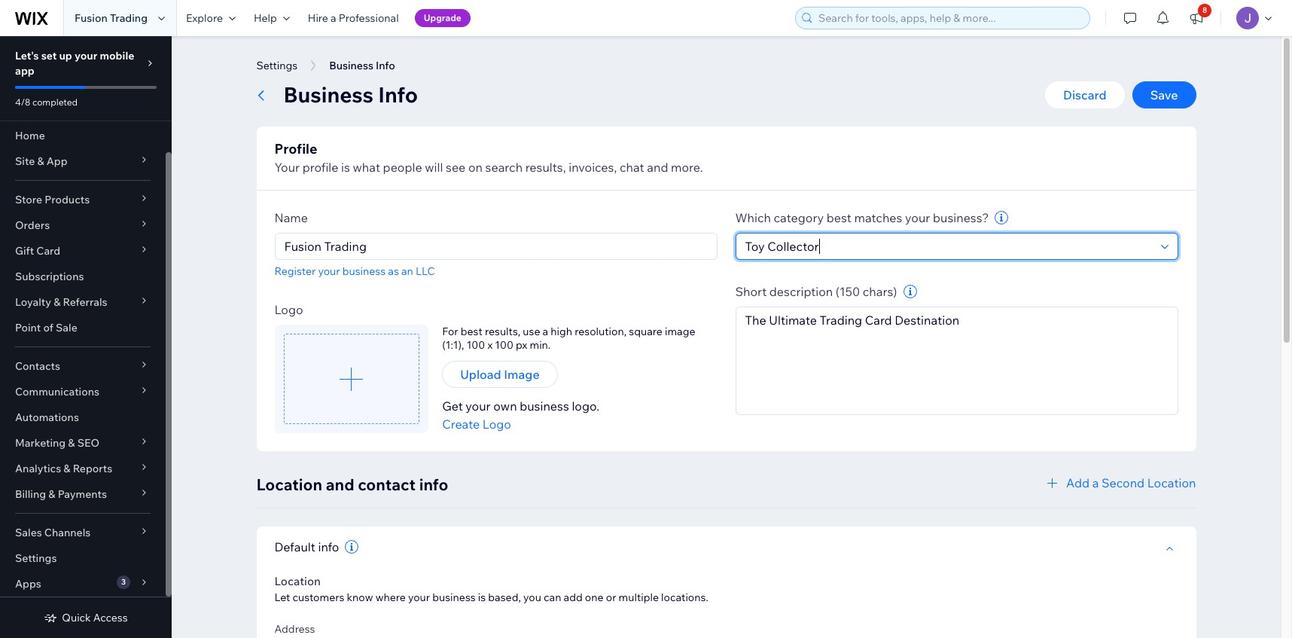 Task type: vqa. For each thing, say whether or not it's contained in the screenshot.
$
no



Task type: locate. For each thing, give the bounding box(es) containing it.
of
[[43, 321, 53, 334]]

subscriptions
[[15, 270, 84, 283]]

contact
[[358, 475, 416, 494]]

2 horizontal spatial business
[[520, 399, 569, 414]]

location right second
[[1148, 475, 1197, 490]]

business info
[[329, 59, 395, 72], [284, 81, 418, 108]]

0 vertical spatial settings
[[257, 59, 298, 72]]

settings inside sidebar 'element'
[[15, 551, 57, 565]]

description
[[770, 284, 833, 299]]

hire
[[308, 11, 328, 25]]

1 horizontal spatial a
[[543, 325, 549, 338]]

info down business info button
[[378, 81, 418, 108]]

sales channels button
[[0, 520, 166, 545]]

products
[[45, 193, 90, 206]]

& inside dropdown button
[[48, 487, 55, 501]]

1 horizontal spatial results,
[[526, 160, 566, 175]]

analytics & reports
[[15, 462, 112, 475]]

is left what
[[341, 160, 350, 175]]

and left contact
[[326, 475, 355, 494]]

loyalty & referrals button
[[0, 289, 166, 315]]

2 vertical spatial business
[[433, 591, 476, 604]]

results, right search
[[526, 160, 566, 175]]

matches
[[855, 210, 903, 225]]

marketing & seo button
[[0, 430, 166, 456]]

0 vertical spatial is
[[341, 160, 350, 175]]

0 horizontal spatial settings
[[15, 551, 57, 565]]

own
[[494, 399, 517, 414]]

short description (150 chars)
[[736, 284, 898, 299]]

customers
[[293, 591, 345, 604]]

& left seo
[[68, 436, 75, 450]]

(1:1),
[[442, 338, 464, 352]]

business inside get your own business logo. create logo
[[520, 399, 569, 414]]

a right hire
[[331, 11, 337, 25]]

gift card button
[[0, 238, 166, 264]]

high
[[551, 325, 573, 338]]

your right up
[[75, 49, 97, 63]]

site & app button
[[0, 148, 166, 174]]

0 vertical spatial best
[[827, 210, 852, 225]]

a inside button
[[1093, 475, 1099, 490]]

people
[[383, 160, 422, 175]]

business info down professional at the top of the page
[[329, 59, 395, 72]]

1 horizontal spatial is
[[478, 591, 486, 604]]

& right 'billing'
[[48, 487, 55, 501]]

settings inside button
[[257, 59, 298, 72]]

logo down own
[[483, 417, 512, 432]]

px
[[516, 338, 528, 352]]

default info
[[275, 539, 339, 554]]

1 vertical spatial info
[[378, 81, 418, 108]]

llc
[[416, 264, 435, 278]]

register your business as an llc link
[[275, 264, 435, 278]]

sidebar element
[[0, 36, 172, 638]]

is left based, at the left
[[478, 591, 486, 604]]

1 vertical spatial info
[[318, 539, 339, 554]]

your
[[275, 160, 300, 175]]

your up the create logo button
[[466, 399, 491, 414]]

default
[[275, 539, 316, 554]]

info right default
[[318, 539, 339, 554]]

2 vertical spatial a
[[1093, 475, 1099, 490]]

info
[[376, 59, 395, 72], [378, 81, 418, 108]]

settings down sales
[[15, 551, 57, 565]]

marketing
[[15, 436, 66, 450]]

1 horizontal spatial and
[[647, 160, 669, 175]]

0 horizontal spatial business
[[343, 264, 386, 278]]

2 100 from the left
[[495, 338, 514, 352]]

a right use
[[543, 325, 549, 338]]

0 horizontal spatial and
[[326, 475, 355, 494]]

contacts button
[[0, 353, 166, 379]]

more.
[[671, 160, 703, 175]]

for
[[442, 325, 459, 338]]

1 horizontal spatial settings
[[257, 59, 298, 72]]

professional
[[339, 11, 399, 25]]

& for loyalty
[[54, 295, 61, 309]]

your right where
[[408, 591, 430, 604]]

& for site
[[37, 154, 44, 168]]

quick access button
[[44, 611, 128, 625]]

& inside popup button
[[68, 436, 75, 450]]

second
[[1102, 475, 1145, 490]]

and right chat
[[647, 160, 669, 175]]

or
[[606, 591, 617, 604]]

0 horizontal spatial logo
[[275, 302, 303, 317]]

results, left use
[[485, 325, 521, 338]]

0 horizontal spatial a
[[331, 11, 337, 25]]

0 vertical spatial logo
[[275, 302, 303, 317]]

0 vertical spatial business
[[329, 59, 374, 72]]

1 horizontal spatial 100
[[495, 338, 514, 352]]

resolution,
[[575, 325, 627, 338]]

orders
[[15, 218, 50, 232]]

1 vertical spatial logo
[[483, 417, 512, 432]]

profile
[[275, 140, 318, 157]]

1 vertical spatial is
[[478, 591, 486, 604]]

info down professional at the top of the page
[[376, 59, 395, 72]]

best right for at bottom
[[461, 325, 483, 338]]

location let customers know where your business is based, you can add one or multiple locations.
[[275, 574, 709, 604]]

hire a professional link
[[299, 0, 408, 36]]

100 right x
[[495, 338, 514, 352]]

business info inside button
[[329, 59, 395, 72]]

business down business info button
[[284, 81, 374, 108]]

short
[[736, 284, 767, 299]]

settings down help button
[[257, 59, 298, 72]]

location inside location let customers know where your business is based, you can add one or multiple locations.
[[275, 574, 321, 588]]

& for analytics
[[64, 462, 70, 475]]

& right 'site'
[[37, 154, 44, 168]]

gift
[[15, 244, 34, 258]]

& right "loyalty"
[[54, 295, 61, 309]]

and
[[647, 160, 669, 175], [326, 475, 355, 494]]

8
[[1203, 5, 1208, 15]]

info right contact
[[419, 475, 449, 494]]

business left as
[[343, 264, 386, 278]]

marketing & seo
[[15, 436, 100, 450]]

mobile
[[100, 49, 134, 63]]

set
[[41, 49, 57, 63]]

1 horizontal spatial best
[[827, 210, 852, 225]]

channels
[[44, 526, 91, 539]]

automations
[[15, 411, 79, 424]]

what
[[353, 160, 380, 175]]

results,
[[526, 160, 566, 175], [485, 325, 521, 338]]

settings
[[257, 59, 298, 72], [15, 551, 57, 565]]

which
[[736, 210, 771, 225]]

business
[[329, 59, 374, 72], [284, 81, 374, 108]]

business
[[343, 264, 386, 278], [520, 399, 569, 414], [433, 591, 476, 604]]

your right matches
[[906, 210, 931, 225]]

0 horizontal spatial best
[[461, 325, 483, 338]]

trading
[[110, 11, 148, 25]]

your inside get your own business logo. create logo
[[466, 399, 491, 414]]

Describe your business here. What makes it great? Use short catchy text to tell people what you do or offer. text field
[[736, 307, 1178, 414]]

100 left x
[[467, 338, 485, 352]]

invoices,
[[569, 160, 617, 175]]

2 horizontal spatial a
[[1093, 475, 1099, 490]]

1 horizontal spatial info
[[419, 475, 449, 494]]

0 vertical spatial and
[[647, 160, 669, 175]]

1 horizontal spatial business
[[433, 591, 476, 604]]

upload image
[[460, 367, 540, 382]]

chars)
[[863, 284, 898, 299]]

1 vertical spatial settings
[[15, 551, 57, 565]]

& inside dropdown button
[[37, 154, 44, 168]]

1 vertical spatial best
[[461, 325, 483, 338]]

0 horizontal spatial 100
[[467, 338, 485, 352]]

0 vertical spatial results,
[[526, 160, 566, 175]]

location up the let
[[275, 574, 321, 588]]

location up default
[[257, 475, 322, 494]]

home link
[[0, 123, 166, 148]]

1 vertical spatial a
[[543, 325, 549, 338]]

1 vertical spatial business
[[520, 399, 569, 414]]

1 horizontal spatial logo
[[483, 417, 512, 432]]

store products button
[[0, 187, 166, 212]]

profile
[[303, 160, 339, 175]]

0 vertical spatial business info
[[329, 59, 395, 72]]

0 horizontal spatial is
[[341, 160, 350, 175]]

4/8 completed
[[15, 96, 78, 108]]

analytics
[[15, 462, 61, 475]]

& for billing
[[48, 487, 55, 501]]

site
[[15, 154, 35, 168]]

0 horizontal spatial results,
[[485, 325, 521, 338]]

logo down register
[[275, 302, 303, 317]]

a inside for best results, use a high resolution, square image (1:1), 100 x 100 px min.
[[543, 325, 549, 338]]

as
[[388, 264, 399, 278]]

a right the add
[[1093, 475, 1099, 490]]

loyalty & referrals
[[15, 295, 107, 309]]

upload
[[460, 367, 502, 382]]

settings link
[[0, 545, 166, 571]]

location
[[257, 475, 322, 494], [1148, 475, 1197, 490], [275, 574, 321, 588]]

seo
[[77, 436, 100, 450]]

business down image on the bottom left of the page
[[520, 399, 569, 414]]

business down "hire a professional"
[[329, 59, 374, 72]]

& left "reports"
[[64, 462, 70, 475]]

0 vertical spatial a
[[331, 11, 337, 25]]

your inside location let customers know where your business is based, you can add one or multiple locations.
[[408, 591, 430, 604]]

business info down business info button
[[284, 81, 418, 108]]

completed
[[32, 96, 78, 108]]

based,
[[488, 591, 521, 604]]

business left based, at the left
[[433, 591, 476, 604]]

1 vertical spatial results,
[[485, 325, 521, 338]]

3
[[121, 577, 126, 587]]

0 vertical spatial info
[[376, 59, 395, 72]]

which category best matches your business?
[[736, 210, 990, 225]]

best left matches
[[827, 210, 852, 225]]



Task type: describe. For each thing, give the bounding box(es) containing it.
hire a professional
[[308, 11, 399, 25]]

store products
[[15, 193, 90, 206]]

for best results, use a high resolution, square image (1:1), 100 x 100 px min.
[[442, 325, 696, 352]]

1 vertical spatial business
[[284, 81, 374, 108]]

location for location let customers know where your business is based, you can add one or multiple locations.
[[275, 574, 321, 588]]

name
[[275, 210, 308, 225]]

location for location and contact info
[[257, 475, 322, 494]]

(150
[[836, 284, 860, 299]]

point of sale link
[[0, 315, 166, 341]]

fusion trading
[[75, 11, 148, 25]]

gift card
[[15, 244, 60, 258]]

results, inside profile your profile is what people will see on search results, invoices, chat and more.
[[526, 160, 566, 175]]

add a second location
[[1067, 475, 1197, 490]]

add
[[1067, 475, 1090, 490]]

settings button
[[249, 54, 305, 77]]

1 vertical spatial business info
[[284, 81, 418, 108]]

explore
[[186, 11, 223, 25]]

automations link
[[0, 405, 166, 430]]

one
[[585, 591, 604, 604]]

on
[[469, 160, 483, 175]]

register your business as an llc
[[275, 264, 435, 278]]

billing & payments
[[15, 487, 107, 501]]

create logo button
[[442, 415, 512, 433]]

Enter your business or website type field
[[741, 234, 1157, 259]]

info inside button
[[376, 59, 395, 72]]

can
[[544, 591, 562, 604]]

your inside let's set up your mobile app
[[75, 49, 97, 63]]

sale
[[56, 321, 77, 334]]

point
[[15, 321, 41, 334]]

business inside location let customers know where your business is based, you can add one or multiple locations.
[[433, 591, 476, 604]]

let's
[[15, 49, 39, 63]]

is inside profile your profile is what people will see on search results, invoices, chat and more.
[[341, 160, 350, 175]]

let
[[275, 591, 290, 604]]

locations.
[[662, 591, 709, 604]]

image
[[665, 325, 696, 338]]

access
[[93, 611, 128, 625]]

location inside button
[[1148, 475, 1197, 490]]

communications button
[[0, 379, 166, 405]]

Type your business name (e.g., Amy's Shoes) field
[[280, 234, 712, 259]]

let's set up your mobile app
[[15, 49, 134, 78]]

contacts
[[15, 359, 60, 373]]

fusion
[[75, 11, 108, 25]]

payments
[[58, 487, 107, 501]]

loyalty
[[15, 295, 51, 309]]

communications
[[15, 385, 99, 399]]

0 vertical spatial info
[[419, 475, 449, 494]]

register
[[275, 264, 316, 278]]

analytics & reports button
[[0, 456, 166, 481]]

settings for settings link
[[15, 551, 57, 565]]

sales channels
[[15, 526, 91, 539]]

use
[[523, 325, 541, 338]]

results, inside for best results, use a high resolution, square image (1:1), 100 x 100 px min.
[[485, 325, 521, 338]]

business?
[[933, 210, 990, 225]]

your right register
[[318, 264, 340, 278]]

logo inside get your own business logo. create logo
[[483, 417, 512, 432]]

add a second location button
[[1044, 474, 1197, 492]]

x
[[488, 338, 493, 352]]

app
[[47, 154, 67, 168]]

get your own business logo. create logo
[[442, 399, 600, 432]]

home
[[15, 129, 45, 142]]

& for marketing
[[68, 436, 75, 450]]

save button
[[1133, 81, 1197, 108]]

add
[[564, 591, 583, 604]]

image
[[504, 367, 540, 382]]

square
[[629, 325, 663, 338]]

business info button
[[322, 54, 403, 77]]

location and contact info
[[257, 475, 449, 494]]

Search for tools, apps, help & more... field
[[814, 8, 1086, 29]]

quick
[[62, 611, 91, 625]]

help button
[[245, 0, 299, 36]]

profile your profile is what people will see on search results, invoices, chat and more.
[[275, 140, 703, 175]]

subscriptions link
[[0, 264, 166, 289]]

a for add
[[1093, 475, 1099, 490]]

point of sale
[[15, 321, 77, 334]]

best inside for best results, use a high resolution, square image (1:1), 100 x 100 px min.
[[461, 325, 483, 338]]

you
[[524, 591, 542, 604]]

apps
[[15, 577, 41, 591]]

0 vertical spatial business
[[343, 264, 386, 278]]

where
[[376, 591, 406, 604]]

is inside location let customers know where your business is based, you can add one or multiple locations.
[[478, 591, 486, 604]]

business inside button
[[329, 59, 374, 72]]

1 vertical spatial and
[[326, 475, 355, 494]]

upgrade button
[[415, 9, 471, 27]]

upload image button
[[442, 361, 558, 388]]

4/8
[[15, 96, 30, 108]]

1 100 from the left
[[467, 338, 485, 352]]

create
[[442, 417, 480, 432]]

a for hire
[[331, 11, 337, 25]]

referrals
[[63, 295, 107, 309]]

reports
[[73, 462, 112, 475]]

0 horizontal spatial info
[[318, 539, 339, 554]]

settings for settings button
[[257, 59, 298, 72]]

sales
[[15, 526, 42, 539]]

quick access
[[62, 611, 128, 625]]

min.
[[530, 338, 551, 352]]

up
[[59, 49, 72, 63]]

multiple
[[619, 591, 659, 604]]

and inside profile your profile is what people will see on search results, invoices, chat and more.
[[647, 160, 669, 175]]

app
[[15, 64, 35, 78]]

address
[[275, 622, 315, 636]]

billing
[[15, 487, 46, 501]]



